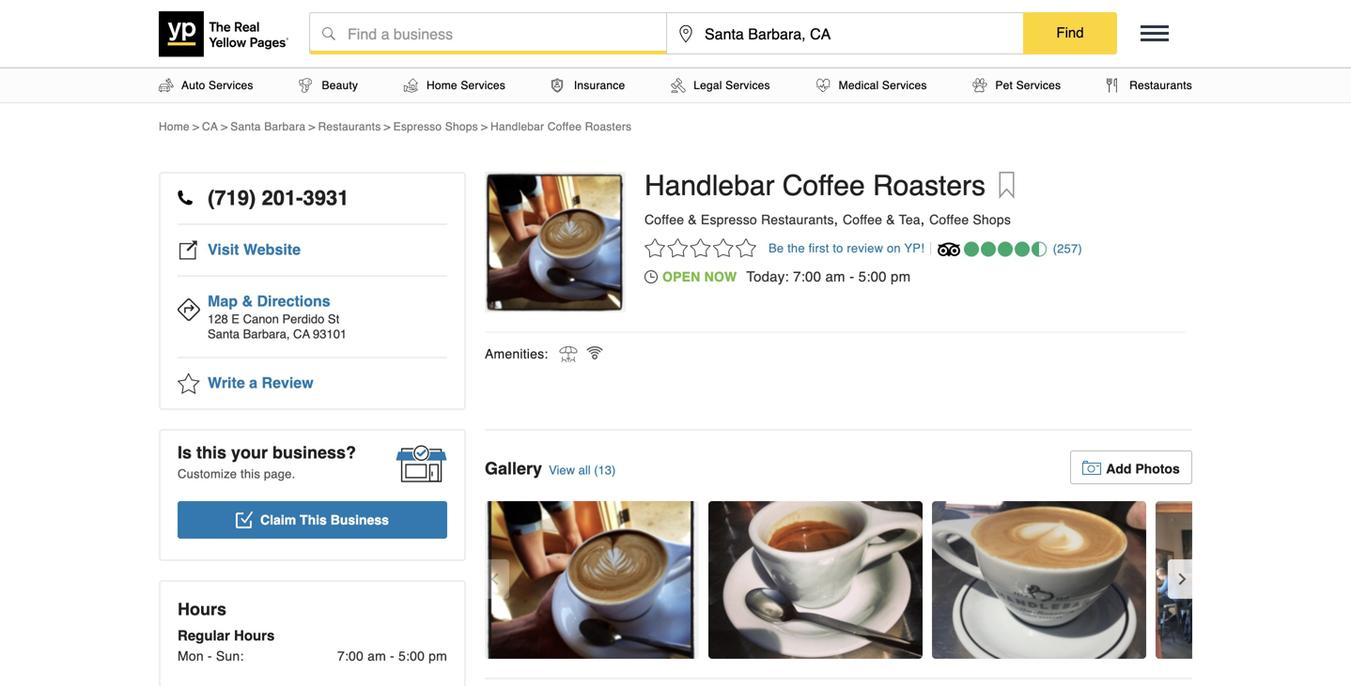 Task type: locate. For each thing, give the bounding box(es) containing it.
st
[[328, 312, 339, 327]]

shops inside breadcrumbs navigation
[[445, 120, 478, 133]]

browse restaurants image
[[1107, 78, 1118, 93]]

espresso up now
[[701, 212, 757, 227]]

handlebar coffee roasters inside breadcrumbs navigation
[[491, 120, 632, 133]]

-
[[850, 269, 854, 285], [208, 649, 212, 664], [390, 649, 395, 664]]

5 services from the left
[[1016, 79, 1061, 92]]

restaurants inside coffee & espresso restaurants , coffee & tea , coffee shops
[[761, 212, 834, 227]]

handlebar inside breadcrumbs navigation
[[491, 120, 544, 133]]

services for home services
[[461, 79, 505, 92]]

0 vertical spatial santa
[[230, 120, 261, 133]]

2 services from the left
[[461, 79, 505, 92]]

this
[[300, 513, 327, 528]]

handlebar
[[491, 120, 544, 133], [645, 170, 775, 202]]

handlebar coffee roasters
[[491, 120, 632, 133], [645, 170, 986, 202]]

(719) 201-3931 link
[[178, 174, 447, 226]]

restaurants up 'the'
[[761, 212, 834, 227]]

ca right home "link"
[[202, 120, 218, 133]]

3 services from the left
[[726, 79, 770, 92]]

write
[[208, 374, 245, 392]]

1 vertical spatial roasters
[[873, 170, 986, 202]]

1 horizontal spatial am
[[825, 269, 845, 285]]

, up to at the top right
[[834, 210, 838, 228]]

santa down 128
[[208, 327, 240, 342]]

add
[[1106, 462, 1132, 477]]

hours up regular
[[178, 600, 226, 620]]

coffee
[[548, 120, 582, 133], [782, 170, 865, 202], [645, 212, 684, 227], [843, 212, 882, 227], [929, 212, 969, 227]]

0 vertical spatial handlebar
[[491, 120, 544, 133]]

, up yp!
[[921, 210, 925, 228]]

services right medical
[[882, 79, 927, 92]]

0 horizontal spatial handlebar coffee roasters
[[491, 120, 632, 133]]

0 vertical spatial 7:00
[[793, 269, 821, 285]]

hours
[[178, 600, 226, 620], [234, 628, 275, 645]]

is
[[178, 444, 192, 463]]

hours up the sun:
[[234, 628, 275, 645]]

1 handlebar coffee roasters - santa barbara, ca image from the left
[[485, 502, 699, 660]]

browse auto services image
[[159, 78, 174, 93]]

4 services from the left
[[882, 79, 927, 92]]

espresso shops
[[393, 120, 478, 133]]

shops down home services
[[445, 120, 478, 133]]

,
[[834, 210, 838, 228], [921, 210, 925, 228]]

services for auto services
[[209, 79, 253, 92]]

home
[[159, 120, 190, 133]]

1 horizontal spatial pm
[[891, 269, 911, 285]]

0 horizontal spatial ,
[[834, 210, 838, 228]]

0 vertical spatial this
[[196, 444, 226, 463]]

handlebar coffee roasters down browse insurance "icon" at the left top of the page
[[491, 120, 632, 133]]

restaurants down the beauty on the top left of the page
[[318, 120, 381, 133]]

services right home
[[461, 79, 505, 92]]

& for directions
[[242, 293, 253, 310]]

roasters up the "tea" on the right top of the page
[[873, 170, 986, 202]]

browse legal services image
[[671, 78, 686, 93]]

1 services from the left
[[209, 79, 253, 92]]

photos
[[1135, 462, 1180, 477]]

1 horizontal spatial handlebar coffee roasters - santa barbara, ca image
[[708, 502, 923, 660]]

0 vertical spatial roasters
[[585, 120, 632, 133]]

claim this business
[[260, 513, 389, 528]]

this down your
[[241, 467, 260, 482]]

1 vertical spatial ca
[[293, 327, 310, 342]]

roasters inside breadcrumbs navigation
[[585, 120, 632, 133]]

1 horizontal spatial hours
[[234, 628, 275, 645]]

0 horizontal spatial handlebar
[[491, 120, 544, 133]]

1 vertical spatial this
[[241, 467, 260, 482]]

& up canon
[[242, 293, 253, 310]]

handlebar coffee roasters up coffee & espresso restaurants , coffee & tea , coffee shops
[[645, 170, 986, 202]]

regular
[[178, 628, 230, 645]]

3931
[[303, 186, 349, 210]]

pet
[[995, 79, 1013, 92]]

services right auto
[[209, 79, 253, 92]]

0 horizontal spatial roasters
[[585, 120, 632, 133]]

shops up (257) link
[[973, 212, 1011, 227]]

espresso inside coffee & espresso restaurants , coffee & tea , coffee shops
[[701, 212, 757, 227]]

open now today: 7:00 am - 5:00 pm
[[662, 269, 911, 285]]

restaurants
[[318, 120, 381, 133], [761, 212, 834, 227]]

& up open on the top
[[688, 212, 697, 227]]

services for legal services
[[726, 79, 770, 92]]

(719)
[[208, 186, 256, 210]]

this
[[196, 444, 226, 463], [241, 467, 260, 482]]

93101
[[313, 327, 347, 342]]

santa barbara link
[[230, 120, 306, 133]]

1 vertical spatial am
[[368, 649, 386, 664]]

page.
[[264, 467, 295, 482]]

shops
[[445, 120, 478, 133], [973, 212, 1011, 227]]

0 vertical spatial pm
[[891, 269, 911, 285]]

0 horizontal spatial 5:00
[[398, 649, 425, 664]]

1 vertical spatial 7:00
[[337, 649, 364, 664]]

first
[[809, 241, 829, 256]]

& inside the map & directions 128 e canon perdido st santa barbara, ca 93101
[[242, 293, 253, 310]]

1 vertical spatial 5:00
[[398, 649, 425, 664]]

home link
[[159, 120, 190, 133]]

1 vertical spatial espresso
[[701, 212, 757, 227]]

roasters
[[585, 120, 632, 133], [873, 170, 986, 202]]

espresso down browse home services icon on the top left of page
[[393, 120, 442, 133]]

0 vertical spatial espresso
[[393, 120, 442, 133]]

1 horizontal spatial &
[[688, 212, 697, 227]]

browse home services image
[[404, 78, 418, 93]]

1 horizontal spatial espresso
[[701, 212, 757, 227]]

1 horizontal spatial ca
[[293, 327, 310, 342]]

0 horizontal spatial ca
[[202, 120, 218, 133]]

1 vertical spatial shops
[[973, 212, 1011, 227]]

0 horizontal spatial restaurants
[[318, 120, 381, 133]]

claim this business link
[[178, 502, 447, 539]]

santa
[[230, 120, 261, 133], [208, 327, 240, 342]]

1 vertical spatial hours
[[234, 628, 275, 645]]

services
[[209, 79, 253, 92], [461, 79, 505, 92], [726, 79, 770, 92], [882, 79, 927, 92], [1016, 79, 1061, 92]]

1 vertical spatial restaurants
[[761, 212, 834, 227]]

1 vertical spatial handlebar
[[645, 170, 775, 202]]

write a review
[[208, 374, 314, 392]]

0 horizontal spatial this
[[196, 444, 226, 463]]

to
[[833, 241, 843, 256]]

am
[[825, 269, 845, 285], [368, 649, 386, 664]]

7:00
[[793, 269, 821, 285], [337, 649, 364, 664]]

0 horizontal spatial am
[[368, 649, 386, 664]]

services right pet
[[1016, 79, 1061, 92]]

auto services
[[181, 79, 253, 92]]

the real yellow pages logo image
[[159, 11, 290, 57]]

browse medical services image
[[816, 78, 831, 93]]

espresso inside breadcrumbs navigation
[[393, 120, 442, 133]]

now
[[704, 270, 737, 285]]

website
[[243, 241, 301, 258]]

services right legal
[[726, 79, 770, 92]]

be the first to review on yp!
[[769, 241, 925, 256]]

0 vertical spatial hours
[[178, 600, 226, 620]]

1 horizontal spatial handlebar
[[645, 170, 775, 202]]

1 horizontal spatial 7:00
[[793, 269, 821, 285]]

0 horizontal spatial &
[[242, 293, 253, 310]]

medical services
[[839, 79, 927, 92]]

browse insurance image
[[551, 78, 563, 93]]

1 vertical spatial pm
[[429, 649, 447, 664]]

espresso
[[393, 120, 442, 133], [701, 212, 757, 227]]

handlebar coffee roasters - santa barbara, ca image
[[485, 502, 699, 660], [708, 502, 923, 660], [932, 502, 1146, 660]]

breadcrumbs navigation
[[159, 119, 1192, 134]]

roasters down "insurance"
[[585, 120, 632, 133]]

&
[[688, 212, 697, 227], [886, 212, 895, 227], [242, 293, 253, 310]]

shops inside coffee & espresso restaurants , coffee & tea , coffee shops
[[973, 212, 1011, 227]]

0 vertical spatial restaurants
[[318, 120, 381, 133]]

3 handlebar coffee roasters - santa barbara, ca image from the left
[[932, 502, 1146, 660]]

1 horizontal spatial shops
[[973, 212, 1011, 227]]

& left the "tea" on the right top of the page
[[886, 212, 895, 227]]

& for espresso
[[688, 212, 697, 227]]

1 vertical spatial santa
[[208, 327, 240, 342]]

browse beauty image
[[299, 78, 312, 93]]

(719) 201-3931
[[208, 186, 349, 210]]

0 horizontal spatial shops
[[445, 120, 478, 133]]

ca inside the map & directions 128 e canon perdido st santa barbara, ca 93101
[[293, 327, 310, 342]]

pm
[[891, 269, 911, 285], [429, 649, 447, 664]]

santa inside the map & directions 128 e canon perdido st santa barbara, ca 93101
[[208, 327, 240, 342]]

0 vertical spatial handlebar coffee roasters
[[491, 120, 632, 133]]

0 horizontal spatial espresso
[[393, 120, 442, 133]]

handlebar up coffee & espresso restaurants link
[[645, 170, 775, 202]]

128
[[208, 312, 228, 327]]

add photos
[[1106, 462, 1180, 477]]

on
[[887, 241, 901, 256]]

1 vertical spatial handlebar coffee roasters
[[645, 170, 986, 202]]

perdido
[[282, 312, 324, 327]]

0 vertical spatial 5:00
[[859, 269, 887, 285]]

a
[[249, 374, 258, 392]]

1 horizontal spatial ,
[[921, 210, 925, 228]]

business
[[330, 513, 389, 528]]

legal
[[694, 79, 722, 92]]

handlebar down home services
[[491, 120, 544, 133]]

review
[[262, 374, 314, 392]]

1 horizontal spatial restaurants
[[761, 212, 834, 227]]

0 horizontal spatial handlebar coffee roasters - santa barbara, ca image
[[485, 502, 699, 660]]

santa inside breadcrumbs navigation
[[230, 120, 261, 133]]

0 vertical spatial shops
[[445, 120, 478, 133]]

barbara,
[[243, 327, 290, 342]]

this up "customize"
[[196, 444, 226, 463]]

santa right ca link
[[230, 120, 261, 133]]

2 horizontal spatial &
[[886, 212, 895, 227]]

5:00
[[859, 269, 887, 285], [398, 649, 425, 664]]

(257)
[[1053, 242, 1082, 256]]

auto
[[181, 79, 205, 92]]

0 vertical spatial am
[[825, 269, 845, 285]]

2 horizontal spatial handlebar coffee roasters - santa barbara, ca image
[[932, 502, 1146, 660]]

browse pet services image
[[973, 78, 987, 93]]

ca down perdido
[[293, 327, 310, 342]]

write a review link
[[178, 359, 447, 409]]

0 vertical spatial ca
[[202, 120, 218, 133]]

coffee down browse insurance "icon" at the left top of the page
[[548, 120, 582, 133]]



Task type: describe. For each thing, give the bounding box(es) containing it.
claim
[[260, 513, 296, 528]]

barbara
[[264, 120, 306, 133]]

yp!
[[904, 241, 925, 256]]

be the first to review on yp! link
[[769, 241, 931, 256]]

gallery view all (13)
[[485, 459, 616, 479]]

is this your business? customize this page.
[[178, 444, 356, 482]]

coffee up coffee & espresso restaurants , coffee & tea , coffee shops
[[782, 170, 865, 202]]

mon
[[178, 649, 204, 664]]

1 horizontal spatial 5:00
[[859, 269, 887, 285]]

all
[[578, 464, 591, 478]]

pet services
[[995, 79, 1061, 92]]

regular hours
[[178, 628, 275, 645]]

2 horizontal spatial -
[[850, 269, 854, 285]]

Where? text field
[[667, 13, 1023, 54]]

find
[[1057, 24, 1084, 41]]

(13)
[[594, 464, 616, 478]]

visit website
[[208, 241, 301, 258]]

coffee inside breadcrumbs navigation
[[548, 120, 582, 133]]

1 horizontal spatial this
[[241, 467, 260, 482]]

the
[[788, 241, 805, 256]]

home services
[[427, 79, 505, 92]]

coffee shops link
[[929, 212, 1011, 227]]

home
[[427, 79, 457, 92]]

mon - sun:
[[178, 649, 244, 664]]

visit website link
[[178, 226, 447, 277]]

today:
[[746, 269, 789, 285]]

2 , from the left
[[921, 210, 925, 228]]

201-
[[262, 186, 303, 210]]

services for medical services
[[882, 79, 927, 92]]

restaurants
[[1130, 79, 1192, 92]]

visit
[[208, 241, 239, 258]]

1 , from the left
[[834, 210, 838, 228]]

restaurants link
[[318, 120, 381, 133]]

2 handlebar coffee roasters - santa barbara, ca image from the left
[[708, 502, 923, 660]]

7:00 am - 5:00 pm
[[337, 649, 447, 664]]

beauty
[[322, 79, 358, 92]]

directions
[[257, 293, 330, 310]]

be
[[769, 241, 784, 256]]

ca link
[[202, 120, 218, 133]]

(257) link
[[938, 237, 1082, 260]]

add photos link
[[1070, 451, 1192, 485]]

0 horizontal spatial 7:00
[[337, 649, 364, 664]]

map
[[208, 293, 238, 310]]

find button
[[1023, 12, 1117, 54]]

open
[[662, 270, 700, 285]]

1 horizontal spatial -
[[390, 649, 395, 664]]

0 horizontal spatial pm
[[429, 649, 447, 664]]

services for pet services
[[1016, 79, 1061, 92]]

espresso shops link
[[393, 120, 478, 133]]

coffee & espresso restaurants , coffee & tea , coffee shops
[[645, 210, 1011, 228]]

map & directions 128 e canon perdido st santa barbara, ca 93101
[[208, 293, 347, 342]]

view
[[549, 464, 575, 478]]

ca inside breadcrumbs navigation
[[202, 120, 218, 133]]

1 horizontal spatial handlebar coffee roasters
[[645, 170, 986, 202]]

amenities:
[[485, 347, 548, 362]]

canon
[[243, 312, 279, 327]]

legal services
[[694, 79, 770, 92]]

sun:
[[216, 649, 244, 664]]

coffee up open on the top
[[645, 212, 684, 227]]

0 horizontal spatial -
[[208, 649, 212, 664]]

restaurants inside breadcrumbs navigation
[[318, 120, 381, 133]]

review
[[847, 241, 883, 256]]

customize
[[178, 467, 237, 482]]

Find a business text field
[[310, 13, 666, 54]]

tea
[[899, 212, 921, 227]]

view all (13) link
[[549, 464, 616, 478]]

coffee up review
[[843, 212, 882, 227]]

1 horizontal spatial roasters
[[873, 170, 986, 202]]

coffee & espresso restaurants link
[[645, 212, 834, 227]]

coffee right the "tea" on the right top of the page
[[929, 212, 969, 227]]

e
[[231, 312, 240, 327]]

santa barbara
[[230, 120, 306, 133]]

medical
[[839, 79, 879, 92]]

coffee & tea link
[[843, 212, 921, 227]]

business?
[[273, 444, 356, 463]]

your
[[231, 444, 268, 463]]

0 horizontal spatial hours
[[178, 600, 226, 620]]

gallery
[[485, 459, 542, 479]]

insurance
[[574, 79, 625, 92]]



Task type: vqa. For each thing, say whether or not it's contained in the screenshot.
this to the left
yes



